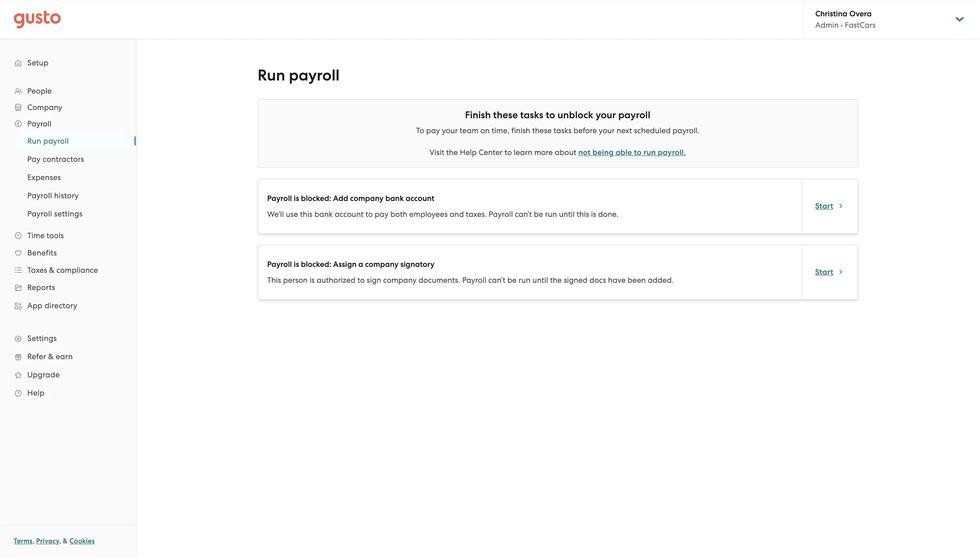 Task type: vqa. For each thing, say whether or not it's contained in the screenshot.
second LIST from the top of the LIST containing People
yes



Task type: locate. For each thing, give the bounding box(es) containing it.
1 horizontal spatial these
[[532, 126, 552, 135]]

0 vertical spatial run
[[644, 148, 656, 157]]

& inside dropdown button
[[49, 266, 55, 275]]

1 horizontal spatial ,
[[59, 537, 61, 545]]

this
[[267, 276, 281, 285]]

use
[[286, 210, 298, 219]]

2 vertical spatial run
[[519, 276, 531, 285]]

home image
[[14, 10, 61, 28]]

people button
[[9, 83, 127, 99]]

your
[[596, 109, 616, 121], [442, 126, 458, 135], [599, 126, 615, 135]]

privacy
[[36, 537, 59, 545]]

privacy link
[[36, 537, 59, 545]]

overa
[[849, 9, 872, 19]]

payroll is blocked: assign a company signatory
[[267, 260, 435, 269]]

before
[[574, 126, 597, 135]]

tasks
[[520, 109, 543, 121], [554, 126, 572, 135]]

payroll. for scheduled
[[673, 126, 699, 135]]

0 horizontal spatial the
[[446, 148, 458, 157]]

1 vertical spatial the
[[550, 276, 562, 285]]

payroll up time
[[27, 209, 52, 218]]

expenses link
[[16, 169, 127, 186]]

payroll for payroll is blocked: add company bank account
[[267, 194, 292, 203]]

1 blocked: from the top
[[301, 194, 331, 203]]

this person is authorized to sign company documents. payroll can't be run until the signed docs have been added.
[[267, 276, 674, 285]]

your left next
[[599, 126, 615, 135]]

to inside 'visit the help center to learn more about not being able to run payroll.'
[[505, 148, 512, 157]]

learn
[[514, 148, 532, 157]]

start link for payroll is blocked: add company bank account
[[815, 201, 844, 212]]

1 vertical spatial account
[[335, 210, 364, 219]]

payroll is blocked: add company bank account
[[267, 194, 434, 203]]

tasks up the finish at the right top of page
[[520, 109, 543, 121]]

2 blocked: from the top
[[301, 260, 331, 269]]

refer & earn
[[27, 352, 73, 361]]

1 vertical spatial start link
[[815, 267, 844, 278]]

& right taxes
[[49, 266, 55, 275]]

bank down payroll is blocked: add company bank account at the left of the page
[[314, 210, 333, 219]]

account up "employees"
[[406, 194, 434, 203]]

and
[[450, 210, 464, 219]]

reports link
[[9, 279, 127, 296]]

these up time,
[[493, 109, 518, 121]]

this left 'done.'
[[577, 210, 589, 219]]

0 horizontal spatial until
[[532, 276, 548, 285]]

1 horizontal spatial this
[[577, 210, 589, 219]]

1 vertical spatial bank
[[314, 210, 333, 219]]

company right add
[[350, 194, 383, 203]]

bank
[[385, 194, 404, 203], [314, 210, 333, 219]]

upgrade link
[[9, 367, 127, 383]]

2 vertical spatial &
[[63, 537, 68, 545]]

payroll. right "scheduled"
[[673, 126, 699, 135]]

payroll
[[289, 66, 340, 85], [618, 109, 650, 121], [43, 136, 69, 146]]

1 vertical spatial pay
[[375, 210, 389, 219]]

& for earn
[[48, 352, 54, 361]]

directory
[[45, 301, 77, 310]]

to left learn
[[505, 148, 512, 157]]

0 vertical spatial until
[[559, 210, 575, 219]]

being
[[593, 148, 614, 157]]

0 vertical spatial payroll
[[289, 66, 340, 85]]

payroll down "company"
[[27, 119, 51, 128]]

payroll up this
[[267, 260, 292, 269]]

2 start from the top
[[815, 267, 833, 277]]

start link for payroll is blocked: assign a company signatory
[[815, 267, 844, 278]]

docs
[[589, 276, 606, 285]]

, left cookies
[[59, 537, 61, 545]]

until
[[559, 210, 575, 219], [532, 276, 548, 285]]

1 vertical spatial be
[[507, 276, 517, 285]]

1 , from the left
[[33, 537, 34, 545]]

help link
[[9, 385, 127, 401]]

0 horizontal spatial help
[[27, 388, 45, 397]]

bank up both
[[385, 194, 404, 203]]

2 start link from the top
[[815, 267, 844, 278]]

to
[[416, 126, 424, 135]]

, left 'privacy' link
[[33, 537, 34, 545]]

0 vertical spatial run payroll
[[258, 66, 340, 85]]

company down signatory
[[383, 276, 417, 285]]

0 horizontal spatial ,
[[33, 537, 34, 545]]

0 horizontal spatial bank
[[314, 210, 333, 219]]

time tools
[[27, 231, 64, 240]]

0 vertical spatial can't
[[515, 210, 532, 219]]

1 horizontal spatial can't
[[515, 210, 532, 219]]

authorized
[[317, 276, 355, 285]]

0 vertical spatial these
[[493, 109, 518, 121]]

blocked: up authorized
[[301, 260, 331, 269]]

done.
[[598, 210, 619, 219]]

1 this from the left
[[300, 210, 313, 219]]

1 vertical spatial can't
[[488, 276, 505, 285]]

blocked: for add
[[301, 194, 331, 203]]

1 horizontal spatial the
[[550, 276, 562, 285]]

0 vertical spatial start
[[815, 201, 833, 211]]

0 horizontal spatial be
[[507, 276, 517, 285]]

terms link
[[14, 537, 33, 545]]

until left signed
[[532, 276, 548, 285]]

help down 'team'
[[460, 148, 477, 157]]

0 horizontal spatial this
[[300, 210, 313, 219]]

0 horizontal spatial run payroll
[[27, 136, 69, 146]]

pay left both
[[375, 210, 389, 219]]

finish
[[465, 109, 491, 121]]

account down payroll is blocked: add company bank account at the left of the page
[[335, 210, 364, 219]]

1 vertical spatial run
[[545, 210, 557, 219]]

this right use on the top of the page
[[300, 210, 313, 219]]

blocked: for assign
[[301, 260, 331, 269]]

payroll right documents.
[[462, 276, 486, 285]]

able
[[616, 148, 632, 157]]

1 horizontal spatial help
[[460, 148, 477, 157]]

gusto navigation element
[[0, 39, 136, 417]]

1 vertical spatial run
[[27, 136, 41, 146]]

help down the upgrade
[[27, 388, 45, 397]]

can't
[[515, 210, 532, 219], [488, 276, 505, 285]]

person
[[283, 276, 308, 285]]

,
[[33, 537, 34, 545], [59, 537, 61, 545]]

0 horizontal spatial run
[[519, 276, 531, 285]]

1 vertical spatial payroll.
[[658, 148, 686, 157]]

1 vertical spatial start
[[815, 267, 833, 277]]

1 vertical spatial help
[[27, 388, 45, 397]]

0 horizontal spatial run
[[27, 136, 41, 146]]

the
[[446, 148, 458, 157], [550, 276, 562, 285]]

payroll up we'll
[[267, 194, 292, 203]]

1 vertical spatial tasks
[[554, 126, 572, 135]]

run payroll inside run payroll link
[[27, 136, 69, 146]]

benefits link
[[9, 245, 127, 261]]

1 horizontal spatial run payroll
[[258, 66, 340, 85]]

sign
[[367, 276, 381, 285]]

christina
[[815, 9, 847, 19]]

0 vertical spatial &
[[49, 266, 55, 275]]

is left 'done.'
[[591, 210, 596, 219]]

payroll history link
[[16, 187, 127, 204]]

1 list from the top
[[0, 83, 136, 402]]

settings
[[54, 209, 83, 218]]

the right visit
[[446, 148, 458, 157]]

payroll inside dropdown button
[[27, 119, 51, 128]]

cookies button
[[69, 536, 95, 547]]

tasks down finish these tasks to unblock your payroll
[[554, 126, 572, 135]]

run inside list
[[27, 136, 41, 146]]

0 horizontal spatial can't
[[488, 276, 505, 285]]

payroll for payroll is blocked: assign a company signatory
[[267, 260, 292, 269]]

2 horizontal spatial payroll
[[618, 109, 650, 121]]

blocked: left add
[[301, 194, 331, 203]]

1 horizontal spatial payroll
[[289, 66, 340, 85]]

taxes & compliance
[[27, 266, 98, 275]]

1 vertical spatial until
[[532, 276, 548, 285]]

0 vertical spatial company
[[350, 194, 383, 203]]

1 start from the top
[[815, 201, 833, 211]]

is up use on the top of the page
[[294, 194, 299, 203]]

run payroll
[[258, 66, 340, 85], [27, 136, 69, 146]]

2 list from the top
[[0, 132, 136, 223]]

fastcars
[[845, 20, 876, 30]]

be
[[534, 210, 543, 219], [507, 276, 517, 285]]

blocked:
[[301, 194, 331, 203], [301, 260, 331, 269]]

1 horizontal spatial tasks
[[554, 126, 572, 135]]

employees
[[409, 210, 448, 219]]

this
[[300, 210, 313, 219], [577, 210, 589, 219]]

0 vertical spatial pay
[[426, 126, 440, 135]]

team
[[460, 126, 478, 135]]

the inside 'visit the help center to learn more about not being able to run payroll.'
[[446, 148, 458, 157]]

pay right to
[[426, 126, 440, 135]]

0 vertical spatial help
[[460, 148, 477, 157]]

until left 'done.'
[[559, 210, 575, 219]]

0 vertical spatial blocked:
[[301, 194, 331, 203]]

run
[[258, 66, 285, 85], [27, 136, 41, 146]]

& left "earn"
[[48, 352, 54, 361]]

pay
[[426, 126, 440, 135], [375, 210, 389, 219]]

these right the finish at the right top of page
[[532, 126, 552, 135]]

1 vertical spatial &
[[48, 352, 54, 361]]

payroll. down "scheduled"
[[658, 148, 686, 157]]

list
[[0, 83, 136, 402], [0, 132, 136, 223]]

1 vertical spatial payroll
[[618, 109, 650, 121]]

is
[[294, 194, 299, 203], [591, 210, 596, 219], [294, 260, 299, 269], [310, 276, 315, 285]]

0 vertical spatial bank
[[385, 194, 404, 203]]

payroll
[[27, 119, 51, 128], [27, 191, 52, 200], [267, 194, 292, 203], [27, 209, 52, 218], [489, 210, 513, 219], [267, 260, 292, 269], [462, 276, 486, 285]]

run
[[644, 148, 656, 157], [545, 210, 557, 219], [519, 276, 531, 285]]

1 vertical spatial run payroll
[[27, 136, 69, 146]]

2 vertical spatial payroll
[[43, 136, 69, 146]]

& for compliance
[[49, 266, 55, 275]]

start link
[[815, 201, 844, 212], [815, 267, 844, 278]]

expenses
[[27, 173, 61, 182]]

to left sign in the left of the page
[[357, 276, 365, 285]]

0 horizontal spatial payroll
[[43, 136, 69, 146]]

1 vertical spatial these
[[532, 126, 552, 135]]

is up person
[[294, 260, 299, 269]]

0 vertical spatial tasks
[[520, 109, 543, 121]]

0 vertical spatial the
[[446, 148, 458, 157]]

0 horizontal spatial pay
[[375, 210, 389, 219]]

0 vertical spatial be
[[534, 210, 543, 219]]

1 horizontal spatial run
[[258, 66, 285, 85]]

1 start link from the top
[[815, 201, 844, 212]]

0 vertical spatial run
[[258, 66, 285, 85]]

0 vertical spatial account
[[406, 194, 434, 203]]

compliance
[[56, 266, 98, 275]]

payroll down expenses
[[27, 191, 52, 200]]

&
[[49, 266, 55, 275], [48, 352, 54, 361], [63, 537, 68, 545]]

& left cookies button
[[63, 537, 68, 545]]

2 horizontal spatial run
[[644, 148, 656, 157]]

setup
[[27, 58, 49, 67]]

company up sign in the left of the page
[[365, 260, 399, 269]]

start for account
[[815, 201, 833, 211]]

1 horizontal spatial until
[[559, 210, 575, 219]]

to
[[546, 109, 555, 121], [505, 148, 512, 157], [634, 148, 642, 157], [365, 210, 373, 219], [357, 276, 365, 285]]

the left signed
[[550, 276, 562, 285]]

0 vertical spatial payroll.
[[673, 126, 699, 135]]

1 vertical spatial blocked:
[[301, 260, 331, 269]]

0 vertical spatial start link
[[815, 201, 844, 212]]



Task type: describe. For each thing, give the bounding box(es) containing it.
company
[[27, 103, 62, 112]]

your left 'team'
[[442, 126, 458, 135]]

payroll settings
[[27, 209, 83, 218]]

1 vertical spatial company
[[365, 260, 399, 269]]

signed
[[564, 276, 588, 285]]

payroll for payroll
[[27, 119, 51, 128]]

add
[[333, 194, 348, 203]]

about
[[555, 148, 576, 157]]

people
[[27, 86, 52, 95]]

finish
[[511, 126, 530, 135]]

2 , from the left
[[59, 537, 61, 545]]

to pay your team on time, finish these tasks before your next scheduled payroll.
[[416, 126, 699, 135]]

taxes.
[[466, 210, 487, 219]]

1 horizontal spatial bank
[[385, 194, 404, 203]]

app
[[27, 301, 43, 310]]

scheduled
[[634, 126, 671, 135]]

to up the to pay your team on time, finish these tasks before your next scheduled payroll.
[[546, 109, 555, 121]]

run payroll link
[[16, 133, 127, 149]]

we'll
[[267, 210, 284, 219]]

cookies
[[69, 537, 95, 545]]

on
[[480, 126, 490, 135]]

1 horizontal spatial run
[[545, 210, 557, 219]]

visit
[[430, 148, 444, 157]]

help inside list
[[27, 388, 45, 397]]

pay contractors link
[[16, 151, 127, 167]]

app directory link
[[9, 297, 127, 314]]

both
[[390, 210, 407, 219]]

to right the able
[[634, 148, 642, 157]]

refer & earn link
[[9, 348, 127, 365]]

0 horizontal spatial account
[[335, 210, 364, 219]]

documents.
[[418, 276, 460, 285]]

payroll button
[[9, 116, 127, 132]]

reports
[[27, 283, 55, 292]]

settings
[[27, 334, 57, 343]]

payroll history
[[27, 191, 79, 200]]

2 this from the left
[[577, 210, 589, 219]]

signatory
[[400, 260, 435, 269]]

0 horizontal spatial tasks
[[520, 109, 543, 121]]

pay contractors
[[27, 155, 84, 164]]

a
[[358, 260, 363, 269]]

history
[[54, 191, 79, 200]]

1 horizontal spatial account
[[406, 194, 434, 203]]

time
[[27, 231, 45, 240]]

contractors
[[43, 155, 84, 164]]

pay
[[27, 155, 41, 164]]

tools
[[47, 231, 64, 240]]

setup link
[[9, 55, 127, 71]]

app directory
[[27, 301, 77, 310]]

more
[[534, 148, 553, 157]]

1 horizontal spatial pay
[[426, 126, 440, 135]]

0 horizontal spatial these
[[493, 109, 518, 121]]

added.
[[648, 276, 674, 285]]

is right person
[[310, 276, 315, 285]]

we'll use this bank account to pay both employees and taxes. payroll can't be run until this is done.
[[267, 210, 619, 219]]

benefits
[[27, 248, 57, 257]]

been
[[628, 276, 646, 285]]

assign
[[333, 260, 357, 269]]

time,
[[492, 126, 509, 135]]

not
[[578, 148, 591, 157]]

unblock
[[557, 109, 593, 121]]

payroll for payroll settings
[[27, 209, 52, 218]]

start for signatory
[[815, 267, 833, 277]]

have
[[608, 276, 626, 285]]

•
[[841, 20, 843, 30]]

payroll. for run
[[658, 148, 686, 157]]

2 vertical spatial company
[[383, 276, 417, 285]]

payroll inside gusto navigation element
[[43, 136, 69, 146]]

time tools button
[[9, 227, 127, 244]]

your up before
[[596, 109, 616, 121]]

terms
[[14, 537, 33, 545]]

finish these tasks to unblock your payroll
[[465, 109, 650, 121]]

next
[[617, 126, 632, 135]]

refer
[[27, 352, 46, 361]]

settings link
[[9, 330, 127, 347]]

list containing people
[[0, 83, 136, 402]]

upgrade
[[27, 370, 60, 379]]

christina overa admin • fastcars
[[815, 9, 876, 30]]

payroll for payroll history
[[27, 191, 52, 200]]

visit the help center to learn more about not being able to run payroll.
[[430, 148, 686, 157]]

company button
[[9, 99, 127, 116]]

help inside 'visit the help center to learn more about not being able to run payroll.'
[[460, 148, 477, 157]]

earn
[[56, 352, 73, 361]]

admin
[[815, 20, 839, 30]]

list containing run payroll
[[0, 132, 136, 223]]

payroll settings link
[[16, 206, 127, 222]]

1 horizontal spatial be
[[534, 210, 543, 219]]

taxes
[[27, 266, 47, 275]]

to down payroll is blocked: add company bank account at the left of the page
[[365, 210, 373, 219]]

payroll right taxes.
[[489, 210, 513, 219]]

not being able to run payroll. link
[[578, 148, 686, 157]]

center
[[479, 148, 503, 157]]

taxes & compliance button
[[9, 262, 127, 278]]



